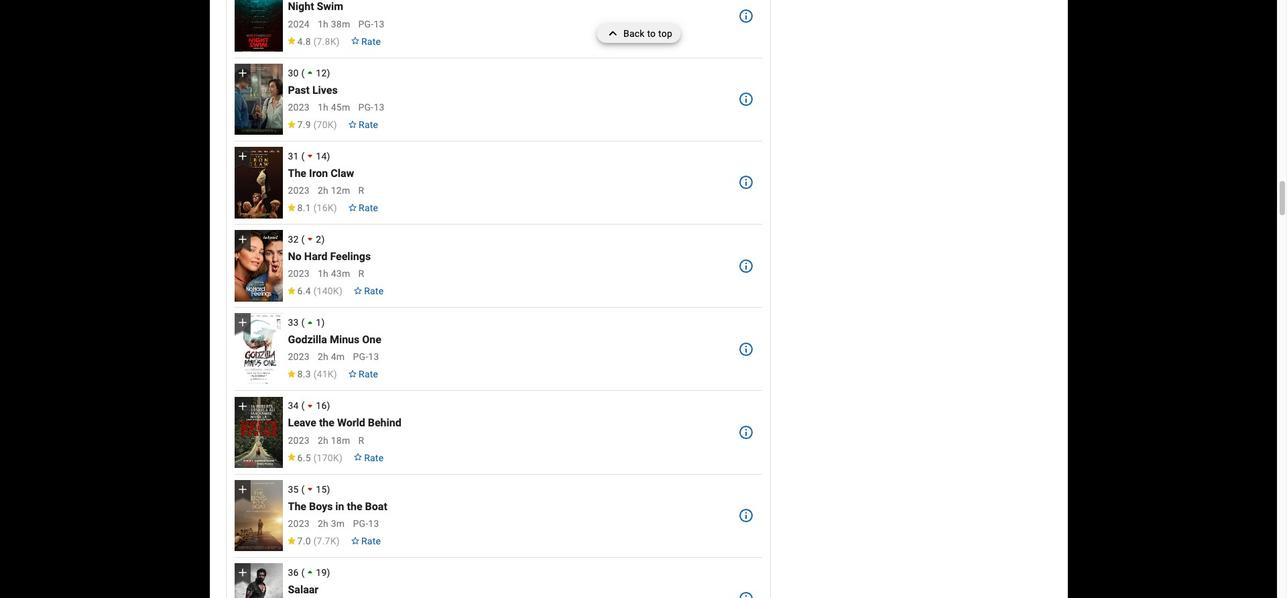Task type: locate. For each thing, give the bounding box(es) containing it.
arrow drop up image
[[303, 66, 317, 80], [303, 316, 317, 330]]

2 1h from the top
[[318, 102, 329, 113]]

1 2h from the top
[[318, 185, 329, 196]]

star inline image left "4.8"
[[287, 37, 296, 45]]

1 vertical spatial the
[[288, 500, 306, 513]]

7.9
[[297, 119, 311, 130]]

( for 36
[[301, 567, 305, 578]]

add image left 31
[[236, 150, 249, 163]]

pg- right 45m
[[358, 102, 374, 113]]

( inside "ranking 31" element
[[301, 151, 305, 161]]

4 add image from the top
[[236, 566, 249, 579]]

star inline image left the '6.5'
[[287, 454, 296, 461]]

2h for iron
[[318, 185, 329, 196]]

1 vertical spatial add image
[[236, 233, 249, 246]]

the down 31 (
[[288, 167, 306, 180]]

2h 12m
[[318, 185, 350, 196]]

group left 36
[[234, 563, 283, 598]]

7.0
[[297, 536, 311, 546]]

rate down feelings
[[364, 286, 384, 297]]

2 arrow drop down image from the top
[[303, 399, 317, 413]]

moved up 19 in ranking element
[[303, 565, 327, 580]]

2h for the
[[318, 435, 329, 446]]

ranking 31 element
[[288, 149, 730, 163]]

( inside ranking 36 element
[[301, 567, 305, 578]]

add image for no
[[236, 233, 249, 246]]

( inside 'ranking 34' element
[[301, 401, 305, 411]]

) up boys
[[327, 484, 330, 495]]

1h 45m
[[318, 102, 350, 113]]

) up no hard feelings
[[322, 234, 325, 245]]

the
[[319, 417, 335, 429], [347, 500, 363, 513]]

rate button right "3m"
[[345, 529, 386, 553]]

star inline image for the
[[287, 537, 296, 544]]

the for the iron claw
[[288, 167, 306, 180]]

7.0 ( 7.7k )
[[297, 536, 340, 546]]

2 star inline image from the top
[[287, 120, 296, 128]]

andrew barth feldman and jennifer lawrence in no hard feelings (2023) image
[[234, 230, 283, 302]]

(
[[313, 36, 317, 47], [301, 67, 305, 78], [313, 119, 317, 130], [301, 151, 305, 161], [313, 203, 317, 213], [301, 234, 305, 245], [313, 286, 317, 297], [301, 317, 305, 328], [313, 369, 317, 380], [301, 401, 305, 411], [313, 452, 317, 463], [301, 484, 305, 495], [313, 536, 317, 546], [301, 567, 305, 578]]

rate button for the iron claw
[[343, 196, 384, 220]]

) up the iron claw
[[327, 151, 330, 161]]

rate button for the boys in the boat
[[345, 529, 386, 553]]

rate right 70k
[[359, 119, 378, 130]]

) inside ranking 30 element
[[327, 67, 330, 78]]

arrow drop up image right 33
[[303, 316, 317, 330]]

2 arrow drop down image from the top
[[303, 482, 317, 496]]

star inline image left 6.4
[[287, 287, 296, 295]]

rate button for leave the world behind
[[348, 446, 389, 470]]

1 vertical spatial arrow drop down image
[[303, 482, 317, 496]]

1 1h from the top
[[318, 19, 329, 29]]

1 vertical spatial the
[[347, 500, 363, 513]]

31 (
[[288, 151, 305, 161]]

imdb rating: 6.5 element
[[287, 452, 343, 463]]

2023 down leave
[[288, 435, 310, 446]]

38m
[[331, 19, 350, 29]]

rate down behind
[[364, 452, 384, 463]]

34 (
[[288, 401, 305, 411]]

rate down boat
[[361, 536, 381, 546]]

( for 6.4
[[313, 286, 317, 297]]

4 star inline image from the top
[[287, 370, 296, 378]]

7.7k
[[317, 536, 336, 546]]

) right arrow drop up icon
[[327, 567, 330, 578]]

the right in in the bottom left of the page
[[347, 500, 363, 513]]

( right the '6.5'
[[313, 452, 317, 463]]

imdb rating: 6.4 element
[[287, 286, 343, 297]]

2h 18m
[[318, 435, 350, 446]]

2023 down no at the left of page
[[288, 268, 310, 279]]

the iron claw link
[[288, 167, 354, 180]]

rate button for past lives
[[343, 113, 384, 137]]

see more information about night swim image
[[738, 8, 754, 24]]

add image
[[236, 66, 249, 80], [236, 233, 249, 246], [236, 399, 249, 413]]

6.4
[[297, 286, 311, 297]]

star inline image inside imdb rating: 7.9 element
[[287, 120, 296, 128]]

group left no at the left of page
[[234, 230, 283, 302]]

rate right 16k
[[359, 203, 378, 213]]

6 star inline image from the top
[[287, 537, 296, 544]]

pg-13 for past lives
[[358, 102, 385, 113]]

ranking 34 element
[[288, 399, 730, 413]]

star inline image inside imdb rating: 6.4 element
[[287, 287, 296, 295]]

13 right 38m
[[374, 19, 385, 29]]

1 r from the top
[[358, 185, 364, 196]]

star inline image inside imdb rating: 4.8 element
[[287, 37, 296, 45]]

3 add image from the top
[[236, 483, 249, 496]]

( right 7.9
[[313, 119, 317, 130]]

4.8
[[297, 36, 311, 47]]

( right 6.4
[[313, 286, 317, 297]]

1 add image from the top
[[236, 150, 249, 163]]

6 group from the top
[[234, 397, 283, 468]]

pg- for lives
[[358, 102, 374, 113]]

star inline image for godzilla
[[287, 370, 296, 378]]

3 star inline image from the top
[[287, 287, 296, 295]]

pg-
[[358, 19, 374, 29], [358, 102, 374, 113], [353, 352, 368, 362], [353, 518, 368, 529]]

no
[[288, 250, 302, 263]]

33
[[288, 317, 299, 328]]

45m
[[331, 102, 350, 113]]

arrow drop down image for hard
[[303, 232, 317, 246]]

godzilla minus one (2023) image
[[234, 314, 283, 385]]

rate for past lives
[[359, 119, 378, 130]]

4 2h from the top
[[318, 518, 329, 529]]

add image left 32
[[236, 233, 249, 246]]

1 vertical spatial arrow drop up image
[[303, 316, 317, 330]]

arrow drop up image for past
[[303, 66, 317, 80]]

add image for the iron claw
[[236, 150, 249, 163]]

rate button
[[345, 29, 386, 53], [343, 113, 384, 137], [343, 196, 384, 220], [348, 279, 389, 303], [343, 362, 384, 387], [348, 446, 389, 470], [345, 529, 386, 553]]

0 vertical spatial arrow drop down image
[[303, 149, 317, 163]]

group for salaar
[[234, 563, 283, 598]]

star inline image inside imdb rating: 8.3 element
[[287, 370, 296, 378]]

rate button right 16k
[[343, 196, 384, 220]]

star inline image for no
[[287, 287, 296, 295]]

2 add image from the top
[[236, 316, 249, 330]]

5 star inline image from the top
[[287, 454, 296, 461]]

pg-13 down the one
[[353, 352, 379, 362]]

the down 16
[[319, 417, 335, 429]]

group
[[234, 0, 283, 52], [234, 64, 283, 135], [234, 147, 283, 218], [234, 230, 283, 302], [234, 314, 283, 385], [234, 397, 283, 468], [234, 480, 283, 552], [234, 563, 283, 598]]

( right the 30
[[301, 67, 305, 78]]

2 group from the top
[[234, 64, 283, 135]]

r down feelings
[[358, 268, 364, 279]]

( right 35
[[301, 484, 305, 495]]

2 vertical spatial star border inline image
[[348, 370, 357, 378]]

group for leave the world behind
[[234, 397, 283, 468]]

0 horizontal spatial the
[[319, 417, 335, 429]]

170k
[[317, 452, 339, 463]]

moved down 16 in ranking element
[[303, 399, 327, 413]]

add image for past
[[236, 66, 249, 80]]

rate for the iron claw
[[359, 203, 378, 213]]

pg-13
[[358, 19, 385, 29], [358, 102, 385, 113], [353, 352, 379, 362], [353, 518, 379, 529]]

arrow drop down image right 35
[[303, 482, 317, 496]]

( right "8.3"
[[313, 369, 317, 380]]

2 add image from the top
[[236, 233, 249, 246]]

) down 1h 45m
[[334, 119, 337, 130]]

3 1h from the top
[[318, 268, 329, 279]]

2h
[[318, 185, 329, 196], [318, 352, 329, 362], [318, 435, 329, 446], [318, 518, 329, 529]]

star border inline image down 45m
[[348, 120, 357, 128]]

0 vertical spatial r
[[358, 185, 364, 196]]

( for 8.1
[[313, 203, 317, 213]]

2h left "3m"
[[318, 518, 329, 529]]

expand less image
[[605, 24, 624, 43]]

2 vertical spatial 1h
[[318, 268, 329, 279]]

behind
[[368, 417, 402, 429]]

arrow drop down image for boys
[[303, 482, 317, 496]]

32
[[288, 234, 299, 245]]

( for 32
[[301, 234, 305, 245]]

0 vertical spatial the
[[288, 167, 306, 180]]

star border inline image down 12m
[[348, 204, 357, 211]]

( for 31
[[301, 151, 305, 161]]

( inside ranking 30 element
[[301, 67, 305, 78]]

add image left 33
[[236, 316, 249, 330]]

( for 8.3
[[313, 369, 317, 380]]

( inside ranking 35 element
[[301, 484, 305, 495]]

moved down 15 in ranking element
[[303, 482, 327, 496]]

rate down the one
[[359, 369, 378, 380]]

the down 35 (
[[288, 500, 306, 513]]

pg- right 38m
[[358, 19, 374, 29]]

group left star inline image in the left of the page
[[234, 147, 283, 218]]

group left 2024
[[234, 0, 283, 52]]

rate button down the one
[[343, 362, 384, 387]]

2h left '4m'
[[318, 352, 329, 362]]

34
[[288, 401, 299, 411]]

31
[[288, 151, 299, 161]]

( right "4.8"
[[313, 36, 317, 47]]

arrow drop down image right 34
[[303, 399, 317, 413]]

rate button down behind
[[348, 446, 389, 470]]

1h left 43m
[[318, 268, 329, 279]]

star border inline image
[[348, 120, 357, 128], [353, 287, 363, 295], [348, 370, 357, 378]]

)
[[336, 36, 340, 47], [327, 67, 330, 78], [334, 119, 337, 130], [327, 151, 330, 161], [334, 203, 337, 213], [322, 234, 325, 245], [339, 286, 343, 297], [322, 317, 325, 328], [334, 369, 337, 380], [327, 401, 330, 411], [339, 452, 343, 463], [327, 484, 330, 495], [336, 536, 340, 546], [327, 567, 330, 578]]

back to top
[[624, 28, 673, 39]]

r for world
[[358, 435, 364, 446]]

) up lives
[[327, 67, 330, 78]]

star inline image for past
[[287, 120, 296, 128]]

13 for godzilla minus one
[[368, 352, 379, 362]]

0 vertical spatial star border inline image
[[348, 120, 357, 128]]

0 vertical spatial arrow drop down image
[[303, 232, 317, 246]]

2h down the iron claw link
[[318, 185, 329, 196]]

13
[[374, 19, 385, 29], [374, 102, 385, 113], [368, 352, 379, 362], [368, 518, 379, 529]]

past lives link
[[288, 84, 338, 96]]

2023 up "7.0"
[[288, 518, 310, 529]]

1 vertical spatial arrow drop down image
[[303, 399, 317, 413]]

0 vertical spatial 1h
[[318, 19, 329, 29]]

r down world
[[358, 435, 364, 446]]

add image for leave
[[236, 399, 249, 413]]

33 (
[[288, 317, 305, 328]]

2h for minus
[[318, 352, 329, 362]]

41k
[[317, 369, 334, 380]]

) inside 'ranking 34' element
[[327, 401, 330, 411]]

star border inline image for minus
[[348, 370, 357, 378]]

arrow drop down image
[[303, 232, 317, 246], [303, 482, 317, 496]]

add image left 35
[[236, 483, 249, 496]]

2h 3m
[[318, 518, 345, 529]]

13 for the boys in the boat
[[368, 518, 379, 529]]

the boys in the boat link
[[288, 500, 387, 513]]

r
[[358, 185, 364, 196], [358, 268, 364, 279], [358, 435, 364, 446]]

4 group from the top
[[234, 230, 283, 302]]

1 horizontal spatial the
[[347, 500, 363, 513]]

6 2023 from the top
[[288, 518, 310, 529]]

13 right 45m
[[374, 102, 385, 113]]

1 the from the top
[[288, 167, 306, 180]]

3m
[[331, 518, 345, 529]]

2 arrow drop up image from the top
[[303, 316, 317, 330]]

13 down the one
[[368, 352, 379, 362]]

star inline image left 7.9
[[287, 120, 296, 128]]

15
[[316, 484, 327, 495]]

1 arrow drop up image from the top
[[303, 66, 317, 80]]

the iron claw
[[288, 167, 354, 180]]

2 vertical spatial r
[[358, 435, 364, 446]]

1 add image from the top
[[236, 66, 249, 80]]

0 vertical spatial arrow drop up image
[[303, 66, 317, 80]]

( right "7.0"
[[313, 536, 317, 546]]

boat
[[365, 500, 387, 513]]

see more information about the boys in the boat image
[[738, 508, 754, 524]]

star border inline image right 170k
[[353, 454, 363, 461]]

4.8 ( 7.8k )
[[297, 36, 340, 47]]

arrow drop down image
[[303, 149, 317, 163], [303, 399, 317, 413]]

1 vertical spatial r
[[358, 268, 364, 279]]

pg-13 down boat
[[353, 518, 379, 529]]

ranking 36 element
[[288, 565, 730, 580]]

pg- down the one
[[353, 352, 368, 362]]

( right 36
[[301, 567, 305, 578]]

1 star inline image from the top
[[287, 37, 296, 45]]

( right 8.1
[[313, 203, 317, 213]]

no hard feelings link
[[288, 250, 371, 263]]

rate button down feelings
[[348, 279, 389, 303]]

8 group from the top
[[234, 563, 283, 598]]

see more information about no hard feelings image
[[738, 258, 754, 274]]

1 2023 from the top
[[288, 102, 310, 113]]

2023 down past
[[288, 102, 310, 113]]

group for the boys in the boat
[[234, 480, 283, 552]]

2023 up "8.3"
[[288, 352, 310, 362]]

group left 35
[[234, 480, 283, 552]]

pg-13 right 45m
[[358, 102, 385, 113]]

12m
[[331, 185, 350, 196]]

( right 31
[[301, 151, 305, 161]]

3 add image from the top
[[236, 399, 249, 413]]

imdb rating: 8.1 element
[[287, 203, 337, 213]]

4 2023 from the top
[[288, 352, 310, 362]]

2 2h from the top
[[318, 352, 329, 362]]

( for 7.9
[[313, 119, 317, 130]]

2h left 18m at the bottom left of page
[[318, 435, 329, 446]]

) up godzilla minus one
[[322, 317, 325, 328]]

arrow drop up image for godzilla
[[303, 316, 317, 330]]

7 group from the top
[[234, 480, 283, 552]]

past
[[288, 84, 310, 96]]

3 2h from the top
[[318, 435, 329, 446]]

the
[[288, 167, 306, 180], [288, 500, 306, 513]]

pg- right "3m"
[[353, 518, 368, 529]]

0 vertical spatial the
[[319, 417, 335, 429]]

pg-13 for godzilla minus one
[[353, 352, 379, 362]]

( for 4.8
[[313, 36, 317, 47]]

2 2023 from the top
[[288, 185, 310, 196]]

moved up 1 in ranking element
[[303, 316, 322, 330]]

group left past
[[234, 64, 283, 135]]

no hard feelings
[[288, 250, 371, 263]]

2h for boys
[[318, 518, 329, 529]]

13 down boat
[[368, 518, 379, 529]]

pg- for minus
[[353, 352, 368, 362]]

1 vertical spatial 1h
[[318, 102, 329, 113]]

( right 32
[[301, 234, 305, 245]]

3 r from the top
[[358, 435, 364, 446]]

salaar
[[288, 583, 319, 596]]

32 (
[[288, 234, 305, 245]]

star border inline image
[[351, 37, 360, 45], [348, 204, 357, 211], [353, 454, 363, 461], [351, 537, 360, 544]]

godzilla
[[288, 333, 327, 346]]

arrow drop down image right 32
[[303, 232, 317, 246]]

rate for godzilla minus one
[[359, 369, 378, 380]]

2023 for the boys in the boat
[[288, 518, 310, 529]]

( inside ranking 32 'element'
[[301, 234, 305, 245]]

2023 up 8.1
[[288, 185, 310, 196]]

) inside "ranking 31" element
[[327, 151, 330, 161]]

star inline image
[[287, 37, 296, 45], [287, 120, 296, 128], [287, 287, 296, 295], [287, 370, 296, 378], [287, 454, 296, 461], [287, 537, 296, 544]]

) up leave the world behind
[[327, 401, 330, 411]]

add image left 36
[[236, 566, 249, 579]]

arrow drop up image right the 30
[[303, 66, 317, 80]]

43m
[[331, 268, 350, 279]]

star border inline image for world
[[353, 454, 363, 461]]

2 vertical spatial add image
[[236, 399, 249, 413]]

2023 for past lives
[[288, 102, 310, 113]]

the inside the boys in the boat link
[[347, 500, 363, 513]]

1 vertical spatial star border inline image
[[353, 287, 363, 295]]

) down "3m"
[[336, 536, 340, 546]]

140k
[[317, 286, 339, 297]]

5 2023 from the top
[[288, 435, 310, 446]]

1h
[[318, 19, 329, 29], [318, 102, 329, 113], [318, 268, 329, 279]]

1h left 38m
[[318, 19, 329, 29]]

3 2023 from the top
[[288, 268, 310, 279]]

2 the from the top
[[288, 500, 306, 513]]

star inline image inside imdb rating: 6.5 element
[[287, 454, 296, 461]]

add image
[[236, 150, 249, 163], [236, 316, 249, 330], [236, 483, 249, 496], [236, 566, 249, 579]]

ranking 30 element
[[288, 66, 730, 80]]

add image left 34
[[236, 399, 249, 413]]

rate button right 70k
[[343, 113, 384, 137]]

see more information about the iron claw image
[[738, 175, 754, 191]]

0 vertical spatial add image
[[236, 66, 249, 80]]

1h down lives
[[318, 102, 329, 113]]

5 group from the top
[[234, 314, 283, 385]]

star border inline image right '140k'
[[353, 287, 363, 295]]

arrow drop down image for leave
[[303, 399, 317, 413]]

leave the world behind (2023) image
[[234, 397, 283, 468]]

2 r from the top
[[358, 268, 364, 279]]

arrow drop down image for the
[[303, 149, 317, 163]]

teo yoo and greta lee in past lives (2023) image
[[234, 64, 283, 135]]

imdb rating: 8.3 element
[[287, 369, 337, 380]]

see more information about salaar image
[[738, 591, 754, 598]]

36
[[288, 567, 299, 578]]

star inline image left "7.0"
[[287, 537, 296, 544]]

star border inline image right the 7.7k
[[351, 537, 360, 544]]

3 group from the top
[[234, 147, 283, 218]]

( right 34
[[301, 401, 305, 411]]

star inline image inside the imdb rating: 7.0 element
[[287, 537, 296, 544]]

lives
[[312, 84, 338, 96]]

r right 12m
[[358, 185, 364, 196]]

8.1 ( 16k )
[[297, 203, 337, 213]]

night swim (2024) image
[[234, 0, 283, 52]]

1 arrow drop down image from the top
[[303, 232, 317, 246]]

4m
[[331, 352, 345, 362]]

1 arrow drop down image from the top
[[303, 149, 317, 163]]

one
[[362, 333, 382, 346]]

( inside ranking 33 element
[[301, 317, 305, 328]]

add image down night swim (2024) image
[[236, 66, 249, 80]]

35 (
[[288, 484, 305, 495]]



Task type: describe. For each thing, give the bounding box(es) containing it.
boys
[[309, 500, 333, 513]]

godzilla minus one
[[288, 333, 382, 346]]

star border inline image right 7.8k
[[351, 37, 360, 45]]

2024
[[288, 19, 310, 29]]

see more information about past lives image
[[738, 91, 754, 107]]

( for 30
[[301, 67, 305, 78]]

2023 for leave the world behind
[[288, 435, 310, 446]]

pg- for boys
[[353, 518, 368, 529]]

30
[[288, 67, 299, 78]]

19
[[316, 567, 327, 578]]

rate for leave the world behind
[[364, 452, 384, 463]]

rate for no hard feelings
[[364, 286, 384, 297]]

) down 38m
[[336, 36, 340, 47]]

2h 4m
[[318, 352, 345, 362]]

the for the boys in the boat
[[288, 500, 306, 513]]

rate for the boys in the boat
[[361, 536, 381, 546]]

6.5
[[297, 452, 311, 463]]

) down '4m'
[[334, 369, 337, 380]]

1h 38m
[[318, 19, 350, 29]]

1h for lives
[[318, 102, 329, 113]]

leave
[[288, 417, 316, 429]]

) down 43m
[[339, 286, 343, 297]]

past lives
[[288, 84, 338, 96]]

) inside ranking 35 element
[[327, 484, 330, 495]]

7.9 ( 70k )
[[297, 119, 337, 130]]

( for 34
[[301, 401, 305, 411]]

imdb rating: 4.8 element
[[287, 36, 340, 47]]

6.5 ( 170k )
[[297, 452, 343, 463]]

arrow drop up image
[[303, 565, 317, 580]]

ranking 35 element
[[288, 482, 730, 496]]

18m
[[331, 435, 350, 446]]

2023 for no hard feelings
[[288, 268, 310, 279]]

12
[[316, 67, 327, 78]]

) down the 2h 12m
[[334, 203, 337, 213]]

30 (
[[288, 67, 305, 78]]

16
[[316, 401, 327, 411]]

13 for past lives
[[374, 102, 385, 113]]

( for 7.0
[[313, 536, 317, 546]]

moved down 2 in ranking element
[[303, 232, 322, 246]]

) inside ranking 32 'element'
[[322, 234, 325, 245]]

godzilla minus one link
[[288, 333, 382, 346]]

world
[[337, 417, 365, 429]]

imdb rating: 7.9 element
[[287, 119, 337, 130]]

8.1
[[297, 203, 311, 213]]

8.3
[[297, 369, 311, 380]]

add image for godzilla minus one
[[236, 316, 249, 330]]

leave the world behind
[[288, 417, 402, 429]]

pg-13 right 38m
[[358, 19, 385, 29]]

2
[[316, 234, 322, 245]]

the inside leave the world behind link
[[319, 417, 335, 429]]

star border inline image for in
[[351, 537, 360, 544]]

r for feelings
[[358, 268, 364, 279]]

1h for hard
[[318, 268, 329, 279]]

hard
[[304, 250, 328, 263]]

minus
[[330, 333, 360, 346]]

( for 35
[[301, 484, 305, 495]]

( for 33
[[301, 317, 305, 328]]

group for the iron claw
[[234, 147, 283, 218]]

2023 for the iron claw
[[288, 185, 310, 196]]

the boys in the boat
[[288, 500, 387, 513]]

back
[[624, 28, 645, 39]]

moved up 12 in ranking element
[[303, 66, 327, 80]]

group for past lives
[[234, 64, 283, 135]]

r for claw
[[358, 185, 364, 196]]

back to top button
[[597, 24, 681, 43]]

see more information about leave the world behind image
[[738, 424, 754, 441]]

the boys in the boat (2023) image
[[234, 480, 283, 551]]

ranking 33 element
[[288, 316, 730, 330]]

36 (
[[288, 567, 305, 578]]

7.8k
[[317, 36, 336, 47]]

1 group from the top
[[234, 0, 283, 52]]

add image for salaar
[[236, 566, 249, 579]]

35
[[288, 484, 299, 495]]

star border inline image for lives
[[348, 120, 357, 128]]

see more information about godzilla minus one image
[[738, 341, 754, 357]]

feelings
[[330, 250, 371, 263]]

top
[[659, 28, 673, 39]]

add image for the boys in the boat
[[236, 483, 249, 496]]

zac efron, jeremy allen white, and harris dickinson in the iron claw (2023) image
[[234, 147, 283, 218]]

rate button for godzilla minus one
[[343, 362, 384, 387]]

imdb rating: 7.0 element
[[287, 536, 340, 546]]

pg-13 for the boys in the boat
[[353, 518, 379, 529]]

star border inline image for hard
[[353, 287, 363, 295]]

swim
[[317, 0, 343, 13]]

moved down 14 in ranking element
[[303, 149, 327, 163]]

( for 6.5
[[313, 452, 317, 463]]

8.3 ( 41k )
[[297, 369, 337, 380]]

16k
[[317, 203, 334, 213]]

70k
[[317, 119, 334, 130]]

rate right 7.8k
[[361, 36, 381, 47]]

claw
[[331, 167, 354, 180]]

star inline image
[[287, 204, 296, 211]]

star border inline image for claw
[[348, 204, 357, 211]]

2023 for godzilla minus one
[[288, 352, 310, 362]]

night
[[288, 0, 314, 13]]

ranking 32 element
[[288, 232, 730, 246]]

leave the world behind link
[[288, 417, 402, 430]]

iron
[[309, 167, 328, 180]]

add to watchlist image
[[234, 0, 250, 3]]

rate button right 7.8k
[[345, 29, 386, 53]]

) inside ranking 33 element
[[322, 317, 325, 328]]

prabhas in salaar (2023) image
[[234, 563, 283, 598]]

) inside ranking 36 element
[[327, 567, 330, 578]]

salaar link
[[288, 583, 319, 596]]

to
[[647, 28, 656, 39]]

6.4 ( 140k )
[[297, 286, 343, 297]]

group for godzilla minus one
[[234, 314, 283, 385]]

in
[[336, 500, 344, 513]]

star inline image for leave
[[287, 454, 296, 461]]

) down 18m at the bottom left of page
[[339, 452, 343, 463]]

night swim
[[288, 0, 343, 13]]

1h 43m
[[318, 268, 350, 279]]

night swim link
[[288, 0, 343, 13]]

rate button for no hard feelings
[[348, 279, 389, 303]]

1
[[316, 317, 322, 328]]

14
[[316, 151, 327, 161]]

group for no hard feelings
[[234, 230, 283, 302]]



Task type: vqa. For each thing, say whether or not it's contained in the screenshot.


